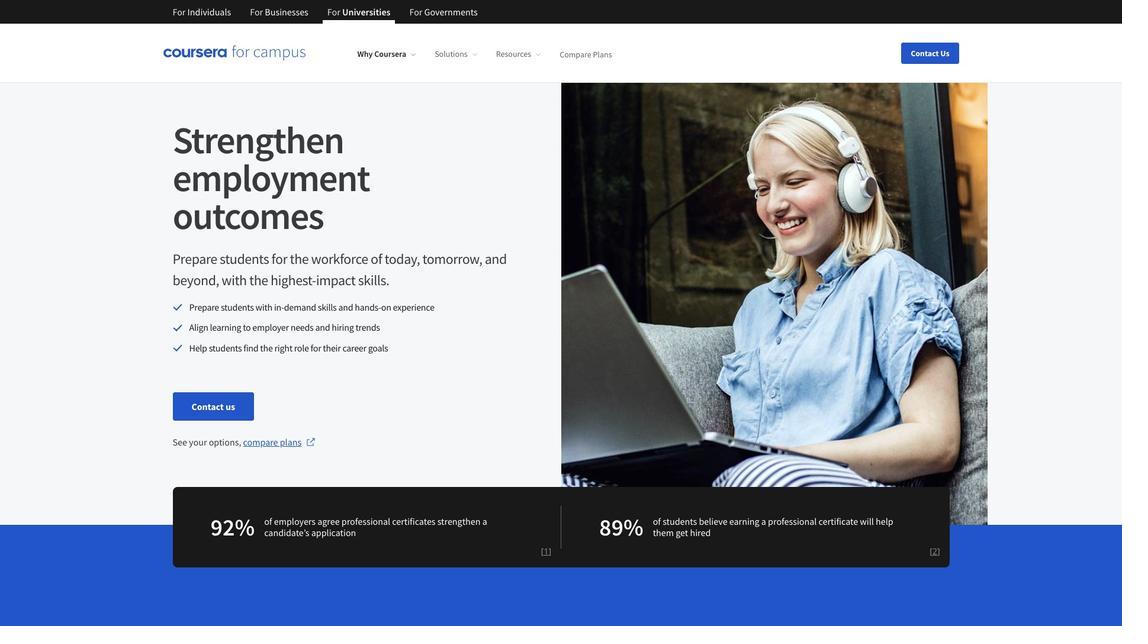Task type: locate. For each thing, give the bounding box(es) containing it.
and
[[485, 250, 507, 268], [338, 301, 353, 313], [315, 322, 330, 334]]

contact us
[[911, 48, 950, 58]]

businesses
[[265, 6, 308, 18]]

students down learning
[[209, 342, 242, 354]]

0 horizontal spatial for
[[272, 250, 287, 268]]

of inside of students believe earning a professional certificate will help them get hired
[[653, 516, 661, 528]]

1 [ from the left
[[541, 546, 544, 557]]

of students believe earning a professional certificate will help them get hired
[[653, 516, 894, 539]]

of left get
[[653, 516, 661, 528]]

1 vertical spatial with
[[256, 301, 272, 313]]

universities
[[342, 6, 391, 18]]

for up highest-
[[272, 250, 287, 268]]

for left universities
[[327, 6, 340, 18]]

compare
[[560, 49, 591, 59]]

prepare students with in-demand skills and hands-on experience
[[189, 301, 435, 313]]

in-
[[274, 301, 284, 313]]

2 a from the left
[[762, 516, 766, 528]]

why coursera link
[[357, 49, 416, 59]]

a inside of employers agree professional certificates strengthen a candidate's application
[[483, 516, 487, 528]]

help
[[876, 516, 894, 528]]

0 vertical spatial the
[[290, 250, 309, 268]]

prepare for prepare students for the workforce of today, tomorrow, and beyond, with the highest-impact skills.
[[173, 250, 217, 268]]

help
[[189, 342, 207, 354]]

earning
[[730, 516, 760, 528]]

contact us
[[192, 401, 235, 413]]

students inside prepare students for the workforce of today, tomorrow, and beyond, with the highest-impact skills.
[[220, 250, 269, 268]]

0 horizontal spatial and
[[315, 322, 330, 334]]

[
[[541, 546, 544, 557], [930, 546, 933, 557]]

career
[[343, 342, 366, 354]]

a right earning
[[762, 516, 766, 528]]

prepare up beyond,
[[173, 250, 217, 268]]

needs
[[291, 322, 314, 334]]

2 professional from the left
[[768, 516, 817, 528]]

the right find
[[260, 342, 273, 354]]

professional
[[342, 516, 390, 528], [768, 516, 817, 528]]

students down outcomes
[[220, 250, 269, 268]]

2 horizontal spatial and
[[485, 250, 507, 268]]

outcomes
[[173, 192, 323, 239]]

students up to
[[221, 301, 254, 313]]

prepare students for the workforce of today, tomorrow, and beyond, with the highest-impact skills.
[[173, 250, 507, 290]]

resources
[[496, 49, 531, 59]]

students
[[220, 250, 269, 268], [221, 301, 254, 313], [209, 342, 242, 354], [663, 516, 697, 528]]

compare plans
[[560, 49, 612, 59]]

for
[[272, 250, 287, 268], [311, 342, 321, 354]]

2 [ from the left
[[930, 546, 933, 557]]

individuals
[[188, 6, 231, 18]]

a right strengthen
[[483, 516, 487, 528]]

contact us link
[[173, 393, 254, 421]]

students for believe
[[663, 516, 697, 528]]

1 horizontal spatial [
[[930, 546, 933, 557]]

of
[[371, 250, 382, 268], [264, 516, 272, 528], [653, 516, 661, 528]]

1 vertical spatial and
[[338, 301, 353, 313]]

workforce
[[311, 250, 368, 268]]

2 horizontal spatial of
[[653, 516, 661, 528]]

the up highest-
[[290, 250, 309, 268]]

us
[[226, 401, 235, 413]]

0 horizontal spatial contact
[[192, 401, 224, 413]]

] for 89%
[[938, 546, 940, 557]]

3 for from the left
[[327, 6, 340, 18]]

the
[[290, 250, 309, 268], [249, 271, 268, 290], [260, 342, 273, 354]]

find
[[244, 342, 259, 354]]

0 vertical spatial for
[[272, 250, 287, 268]]

contact us button
[[902, 42, 959, 64]]

2 ] from the left
[[938, 546, 940, 557]]

and inside prepare students for the workforce of today, tomorrow, and beyond, with the highest-impact skills.
[[485, 250, 507, 268]]

[ for 92%
[[541, 546, 544, 557]]

a
[[483, 516, 487, 528], [762, 516, 766, 528]]

prepare
[[173, 250, 217, 268], [189, 301, 219, 313]]

contact inside button
[[911, 48, 939, 58]]

governments
[[424, 6, 478, 18]]

] for 92%
[[549, 546, 551, 557]]

prepare up align in the left bottom of the page
[[189, 301, 219, 313]]

1 ] from the left
[[549, 546, 551, 557]]

certificates
[[392, 516, 436, 528]]

2 vertical spatial and
[[315, 322, 330, 334]]

students inside of students believe earning a professional certificate will help them get hired
[[663, 516, 697, 528]]

for
[[173, 6, 186, 18], [250, 6, 263, 18], [327, 6, 340, 18], [410, 6, 423, 18]]

1 horizontal spatial with
[[256, 301, 272, 313]]

with
[[222, 271, 247, 290], [256, 301, 272, 313]]

contact left "us"
[[911, 48, 939, 58]]

compare plans
[[243, 437, 302, 448]]

students for with
[[221, 301, 254, 313]]

employer
[[253, 322, 289, 334]]

1 for from the left
[[173, 6, 186, 18]]

0 horizontal spatial [
[[541, 546, 544, 557]]

for individuals
[[173, 6, 231, 18]]

2 vertical spatial the
[[260, 342, 273, 354]]

0 horizontal spatial ]
[[549, 546, 551, 557]]

for right role
[[311, 342, 321, 354]]

1 vertical spatial prepare
[[189, 301, 219, 313]]

agree
[[318, 516, 340, 528]]

1 professional from the left
[[342, 516, 390, 528]]

of left employers
[[264, 516, 272, 528]]

beyond,
[[173, 271, 219, 290]]

1 horizontal spatial ]
[[938, 546, 940, 557]]

trends
[[356, 322, 380, 334]]

1 a from the left
[[483, 516, 487, 528]]

impact
[[316, 271, 356, 290]]

for for businesses
[[250, 6, 263, 18]]

students for find
[[209, 342, 242, 354]]

and right skills
[[338, 301, 353, 313]]

students left believe
[[663, 516, 697, 528]]

options,
[[209, 437, 241, 448]]

for left businesses
[[250, 6, 263, 18]]

contact left us
[[192, 401, 224, 413]]

of for 89%
[[653, 516, 661, 528]]

on
[[381, 301, 391, 313]]

4 for from the left
[[410, 6, 423, 18]]

strengthen
[[438, 516, 481, 528]]

1 vertical spatial the
[[249, 271, 268, 290]]

1 horizontal spatial professional
[[768, 516, 817, 528]]

1
[[544, 546, 549, 557]]

us
[[941, 48, 950, 58]]

for left individuals
[[173, 6, 186, 18]]

tomorrow,
[[423, 250, 482, 268]]

[ for 89%
[[930, 546, 933, 557]]

2
[[933, 546, 938, 557]]

solutions link
[[435, 49, 477, 59]]

1 vertical spatial contact
[[192, 401, 224, 413]]

0 vertical spatial with
[[222, 271, 247, 290]]

of up skills.
[[371, 250, 382, 268]]

professional left certificate at the right bottom
[[768, 516, 817, 528]]

0 horizontal spatial professional
[[342, 516, 390, 528]]

your
[[189, 437, 207, 448]]

highest-
[[271, 271, 316, 290]]

1 horizontal spatial a
[[762, 516, 766, 528]]

0 horizontal spatial a
[[483, 516, 487, 528]]

solutions
[[435, 49, 468, 59]]

hiring
[[332, 322, 354, 334]]

align learning to employer needs and hiring trends
[[189, 322, 380, 334]]

of inside of employers agree professional certificates strengthen a candidate's application
[[264, 516, 272, 528]]

0 horizontal spatial with
[[222, 271, 247, 290]]

professional right 'agree'
[[342, 516, 390, 528]]

0 horizontal spatial of
[[264, 516, 272, 528]]

for inside prepare students for the workforce of today, tomorrow, and beyond, with the highest-impact skills.
[[272, 250, 287, 268]]

a inside of students believe earning a professional certificate will help them get hired
[[762, 516, 766, 528]]

0 vertical spatial contact
[[911, 48, 939, 58]]

strengthen
[[173, 116, 344, 163]]

with right beyond,
[[222, 271, 247, 290]]

banner navigation
[[163, 0, 487, 24]]

learning
[[210, 322, 241, 334]]

for universities
[[327, 6, 391, 18]]

0 vertical spatial and
[[485, 250, 507, 268]]

and right tomorrow,
[[485, 250, 507, 268]]

contact
[[911, 48, 939, 58], [192, 401, 224, 413]]

the left highest-
[[249, 271, 268, 290]]

for left governments
[[410, 6, 423, 18]]

compare
[[243, 437, 278, 448]]

prepare inside prepare students for the workforce of today, tomorrow, and beyond, with the highest-impact skills.
[[173, 250, 217, 268]]

of for 92%
[[264, 516, 272, 528]]

0 vertical spatial prepare
[[173, 250, 217, 268]]

1 horizontal spatial contact
[[911, 48, 939, 58]]

2 for from the left
[[250, 6, 263, 18]]

1 vertical spatial for
[[311, 342, 321, 354]]

]
[[549, 546, 551, 557], [938, 546, 940, 557]]

1 horizontal spatial of
[[371, 250, 382, 268]]

with left in- at left
[[256, 301, 272, 313]]

demand
[[284, 301, 316, 313]]

role
[[294, 342, 309, 354]]

and left hiring on the left bottom of page
[[315, 322, 330, 334]]

coursera for campus image
[[163, 45, 305, 61]]

for for governments
[[410, 6, 423, 18]]

with inside prepare students for the workforce of today, tomorrow, and beyond, with the highest-impact skills.
[[222, 271, 247, 290]]

students for for
[[220, 250, 269, 268]]



Task type: vqa. For each thing, say whether or not it's contained in the screenshot.
Contact us's Contact
yes



Task type: describe. For each thing, give the bounding box(es) containing it.
for for individuals
[[173, 6, 186, 18]]

[ 1 ]
[[541, 546, 551, 557]]

goals
[[368, 342, 388, 354]]

get
[[676, 527, 688, 539]]

for governments
[[410, 6, 478, 18]]

professional inside of students believe earning a professional certificate will help them get hired
[[768, 516, 817, 528]]

see your options,
[[173, 437, 243, 448]]

professional inside of employers agree professional certificates strengthen a candidate's application
[[342, 516, 390, 528]]

for for universities
[[327, 6, 340, 18]]

help students find the right role for their career goals
[[189, 342, 388, 354]]

92%
[[211, 513, 255, 543]]

skills
[[318, 301, 337, 313]]

plans
[[280, 437, 302, 448]]

the for find
[[260, 342, 273, 354]]

align
[[189, 322, 208, 334]]

certificate
[[819, 516, 858, 528]]

skills.
[[358, 271, 389, 290]]

1 horizontal spatial and
[[338, 301, 353, 313]]

hired
[[690, 527, 711, 539]]

them
[[653, 527, 674, 539]]

believe
[[699, 516, 728, 528]]

will
[[860, 516, 874, 528]]

89%
[[599, 513, 644, 543]]

right
[[275, 342, 292, 354]]

contact for contact us
[[192, 401, 224, 413]]

experience
[[393, 301, 435, 313]]

why
[[357, 49, 373, 59]]

why coursera
[[357, 49, 406, 59]]

compare plans link
[[243, 435, 316, 450]]

today,
[[385, 250, 420, 268]]

of employers agree professional certificates strengthen a candidate's application
[[264, 516, 487, 539]]

coursera
[[374, 49, 406, 59]]

for businesses
[[250, 6, 308, 18]]

see
[[173, 437, 187, 448]]

prepare for prepare students with in-demand skills and hands-on experience
[[189, 301, 219, 313]]

plans
[[593, 49, 612, 59]]

application
[[311, 527, 356, 539]]

strengthen employment outcomes
[[173, 116, 370, 239]]

compare plans link
[[560, 49, 612, 59]]

candidate's
[[264, 527, 310, 539]]

their
[[323, 342, 341, 354]]

employment
[[173, 154, 370, 201]]

contact for contact us
[[911, 48, 939, 58]]

resources link
[[496, 49, 541, 59]]

of inside prepare students for the workforce of today, tomorrow, and beyond, with the highest-impact skills.
[[371, 250, 382, 268]]

employers
[[274, 516, 316, 528]]

hands-
[[355, 301, 381, 313]]

[ 2 ]
[[930, 546, 940, 557]]

1 horizontal spatial for
[[311, 342, 321, 354]]

the for for
[[290, 250, 309, 268]]

to
[[243, 322, 251, 334]]



